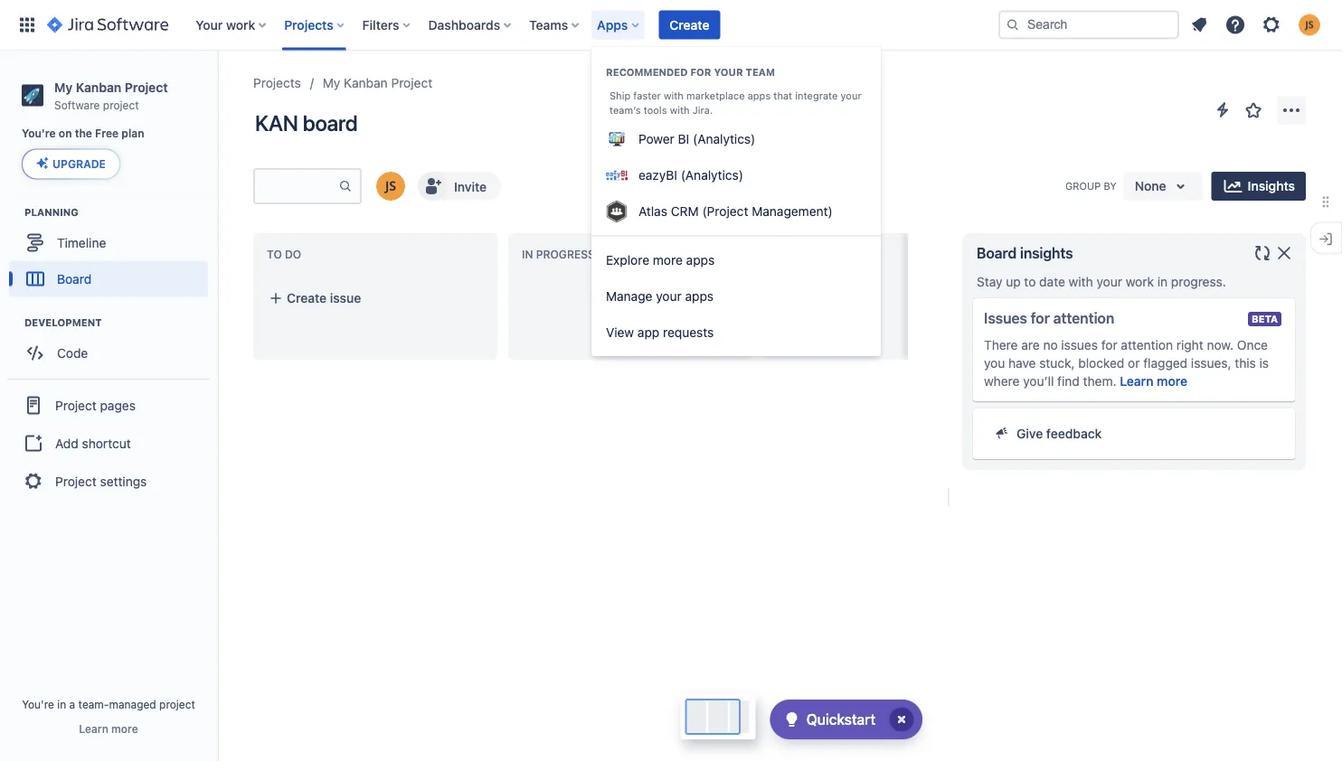 Task type: locate. For each thing, give the bounding box(es) containing it.
managed
[[109, 698, 156, 711]]

kanban for my kanban project software project
[[76, 80, 121, 95]]

feedback
[[1047, 427, 1102, 441]]

with up tools
[[664, 90, 684, 102]]

jira software image
[[47, 14, 168, 36], [47, 14, 168, 36]]

apps down team
[[748, 90, 771, 102]]

kanban up the board
[[344, 76, 388, 90]]

my up the board
[[323, 76, 340, 90]]

1 horizontal spatial in
[[1158, 275, 1168, 289]]

learn for bottommost learn more button
[[79, 723, 108, 735]]

project down add
[[55, 474, 97, 489]]

apps inside the 'ship faster with marketplace apps that integrate your team's tools with jira.'
[[748, 90, 771, 102]]

for up 'are'
[[1031, 310, 1050, 327]]

your right date
[[1097, 275, 1123, 289]]

planning group
[[9, 205, 216, 302]]

kanban inside my kanban project link
[[344, 76, 388, 90]]

apps up manage your apps link
[[686, 253, 715, 268]]

projects inside dropdown button
[[284, 17, 333, 32]]

1 vertical spatial work
[[1126, 275, 1154, 289]]

in left a
[[57, 698, 66, 711]]

right
[[1177, 338, 1204, 353]]

board down timeline
[[57, 271, 92, 286]]

where
[[984, 374, 1020, 389]]

you're left a
[[22, 698, 54, 711]]

0 horizontal spatial learn
[[79, 723, 108, 735]]

with left jira.
[[670, 104, 690, 116]]

you're left on
[[22, 127, 56, 140]]

project
[[391, 76, 433, 90], [125, 80, 168, 95], [55, 398, 97, 413], [55, 474, 97, 489]]

more
[[653, 253, 683, 268], [1157, 374, 1188, 389], [111, 723, 138, 735]]

feedback icon image
[[995, 426, 1010, 441]]

attention up issues
[[1054, 310, 1115, 327]]

create left issue
[[287, 291, 327, 306]]

learn down or
[[1120, 374, 1154, 389]]

1 horizontal spatial kanban
[[344, 76, 388, 90]]

blocked
[[1079, 356, 1125, 371]]

0 vertical spatial work
[[226, 17, 255, 32]]

manage
[[606, 289, 653, 304]]

group
[[1066, 180, 1101, 192]]

team's
[[610, 104, 641, 116]]

more down managed
[[111, 723, 138, 735]]

1 vertical spatial create
[[287, 291, 327, 306]]

more inside board insights 'dialog'
[[1157, 374, 1188, 389]]

0 horizontal spatial project
[[103, 98, 139, 111]]

invite button
[[416, 170, 503, 203]]

learn more button down flagged
[[1120, 373, 1188, 391]]

your inside the 'ship faster with marketplace apps that integrate your team's tools with jira.'
[[841, 90, 862, 102]]

2 vertical spatial apps
[[685, 289, 714, 304]]

(analytics) up (project
[[681, 168, 744, 183]]

on
[[59, 127, 72, 140]]

0 vertical spatial group
[[592, 47, 881, 235]]

kanban inside my kanban project software project
[[76, 80, 121, 95]]

management)
[[752, 204, 833, 219]]

0 vertical spatial project
[[103, 98, 139, 111]]

work right your
[[226, 17, 255, 32]]

work inside board insights 'dialog'
[[1126, 275, 1154, 289]]

there
[[984, 338, 1018, 353]]

software
[[54, 98, 100, 111]]

faster
[[634, 90, 661, 102]]

development
[[24, 316, 102, 328]]

1 vertical spatial attention
[[1121, 338, 1173, 353]]

0 horizontal spatial more
[[111, 723, 138, 735]]

teams button
[[524, 10, 586, 39]]

0 vertical spatial more
[[653, 253, 683, 268]]

projects up kan in the top of the page
[[253, 76, 301, 90]]

project right managed
[[159, 698, 195, 711]]

1 horizontal spatial attention
[[1121, 338, 1173, 353]]

2 vertical spatial with
[[1069, 275, 1093, 289]]

kan board
[[255, 110, 358, 136]]

1 vertical spatial learn
[[79, 723, 108, 735]]

now.
[[1207, 338, 1234, 353]]

issues,
[[1191, 356, 1232, 371]]

my up software
[[54, 80, 73, 95]]

more down flagged
[[1157, 374, 1188, 389]]

2 vertical spatial for
[[1102, 338, 1118, 353]]

board inside planning group
[[57, 271, 92, 286]]

for up marketplace
[[691, 66, 711, 78]]

view app requests
[[606, 325, 714, 340]]

my inside my kanban project software project
[[54, 80, 73, 95]]

1 horizontal spatial for
[[1031, 310, 1050, 327]]

0 horizontal spatial board
[[57, 271, 92, 286]]

for up blocked
[[1102, 338, 1118, 353]]

projects for projects dropdown button
[[284, 17, 333, 32]]

eazybi (analytics) link
[[592, 157, 881, 194]]

none
[[1135, 179, 1167, 194]]

learn inside board insights 'dialog'
[[1120, 374, 1154, 389]]

0 vertical spatial learn
[[1120, 374, 1154, 389]]

(analytics)
[[693, 132, 756, 147], [681, 168, 744, 183]]

learn more button down you're in a team-managed project
[[79, 722, 138, 736]]

up
[[1006, 275, 1021, 289]]

1 horizontal spatial learn more
[[1120, 374, 1188, 389]]

issue
[[330, 291, 361, 306]]

create for create issue
[[287, 291, 327, 306]]

1 horizontal spatial group
[[592, 47, 881, 235]]

board for board
[[57, 271, 92, 286]]

1 you're from the top
[[22, 127, 56, 140]]

search image
[[1006, 18, 1020, 32]]

flagged
[[1144, 356, 1188, 371]]

work inside dropdown button
[[226, 17, 255, 32]]

more up manage your apps
[[653, 253, 683, 268]]

2 horizontal spatial for
[[1102, 338, 1118, 353]]

code
[[57, 346, 88, 360]]

1 horizontal spatial more
[[653, 253, 683, 268]]

0 vertical spatial in
[[1158, 275, 1168, 289]]

projects link
[[253, 72, 301, 94]]

stuck,
[[1040, 356, 1075, 371]]

banner
[[0, 0, 1342, 51]]

0 horizontal spatial learn more button
[[79, 722, 138, 736]]

1 vertical spatial more
[[1157, 374, 1188, 389]]

planning image
[[3, 201, 24, 223]]

2 horizontal spatial more
[[1157, 374, 1188, 389]]

1 horizontal spatial board
[[977, 245, 1017, 262]]

kanban up software
[[76, 80, 121, 95]]

development group
[[9, 315, 216, 377]]

projects for projects link
[[253, 76, 301, 90]]

banner containing your work
[[0, 0, 1342, 51]]

0 vertical spatial learn more button
[[1120, 373, 1188, 391]]

your right 'integrate'
[[841, 90, 862, 102]]

issues
[[1061, 338, 1098, 353]]

give
[[1017, 427, 1043, 441]]

attention up or
[[1121, 338, 1173, 353]]

work left progress.
[[1126, 275, 1154, 289]]

learn down team-
[[79, 723, 108, 735]]

them.
[[1083, 374, 1117, 389]]

help image
[[1225, 14, 1247, 36]]

0 horizontal spatial kanban
[[76, 80, 121, 95]]

once
[[1237, 338, 1268, 353]]

manage your apps link
[[592, 279, 881, 315]]

kan
[[255, 110, 298, 136]]

board insights dialog
[[963, 233, 1306, 470]]

1 horizontal spatial learn
[[1120, 374, 1154, 389]]

marketplace
[[687, 90, 745, 102]]

learn more
[[1120, 374, 1188, 389], [79, 723, 138, 735]]

eazybi (analytics)
[[639, 168, 744, 183]]

board
[[303, 110, 358, 136]]

create up recommended for your team
[[670, 17, 710, 32]]

this
[[1235, 356, 1256, 371]]

kanban
[[344, 76, 388, 90], [76, 80, 121, 95]]

board up stay
[[977, 245, 1017, 262]]

or
[[1128, 356, 1140, 371]]

0 horizontal spatial my
[[54, 80, 73, 95]]

0 horizontal spatial for
[[691, 66, 711, 78]]

(analytics) down jira.
[[693, 132, 756, 147]]

0 vertical spatial for
[[691, 66, 711, 78]]

apps up the requests on the top of the page
[[685, 289, 714, 304]]

0 vertical spatial apps
[[748, 90, 771, 102]]

project inside my kanban project software project
[[125, 80, 168, 95]]

1 horizontal spatial work
[[1126, 275, 1154, 289]]

0 horizontal spatial work
[[226, 17, 255, 32]]

1 vertical spatial in
[[57, 698, 66, 711]]

projects up projects link
[[284, 17, 333, 32]]

0 vertical spatial attention
[[1054, 310, 1115, 327]]

learn more inside board insights 'dialog'
[[1120, 374, 1188, 389]]

you
[[984, 356, 1005, 371]]

learn more button
[[1120, 373, 1188, 391], [79, 722, 138, 736]]

1 horizontal spatial my
[[323, 76, 340, 90]]

you're for you're on the free plan
[[22, 127, 56, 140]]

dismiss quickstart image
[[887, 706, 916, 735]]

jira.
[[693, 104, 713, 116]]

insights image
[[1223, 175, 1244, 197]]

create inside primary element
[[670, 17, 710, 32]]

none button
[[1124, 172, 1203, 201]]

powerbi logo image
[[606, 128, 628, 150]]

1 vertical spatial for
[[1031, 310, 1050, 327]]

dashboards
[[428, 17, 500, 32]]

to
[[1024, 275, 1036, 289]]

learn
[[1120, 374, 1154, 389], [79, 723, 108, 735]]

projects
[[284, 17, 333, 32], [253, 76, 301, 90]]

work
[[226, 17, 255, 32], [1126, 275, 1154, 289]]

1 vertical spatial group
[[7, 378, 210, 507]]

project up plan
[[125, 80, 168, 95]]

1 vertical spatial board
[[57, 271, 92, 286]]

0 horizontal spatial learn more
[[79, 723, 138, 735]]

with
[[664, 90, 684, 102], [670, 104, 690, 116], [1069, 275, 1093, 289]]

1 vertical spatial project
[[159, 698, 195, 711]]

settings
[[100, 474, 147, 489]]

in left progress.
[[1158, 275, 1168, 289]]

quickstart button
[[770, 700, 923, 740]]

1 vertical spatial you're
[[22, 698, 54, 711]]

project up plan
[[103, 98, 139, 111]]

learn more down you're in a team-managed project
[[79, 723, 138, 735]]

1 vertical spatial projects
[[253, 76, 301, 90]]

0 vertical spatial with
[[664, 90, 684, 102]]

development image
[[3, 311, 24, 333]]

project settings link
[[7, 462, 210, 501]]

0 vertical spatial learn more
[[1120, 374, 1188, 389]]

with right date
[[1069, 275, 1093, 289]]

a
[[69, 698, 75, 711]]

issues
[[984, 310, 1028, 327]]

0 vertical spatial you're
[[22, 127, 56, 140]]

0 horizontal spatial create
[[287, 291, 327, 306]]

project
[[103, 98, 139, 111], [159, 698, 195, 711]]

board insights
[[977, 245, 1073, 262]]

0 vertical spatial projects
[[284, 17, 333, 32]]

your profile and settings image
[[1299, 14, 1321, 36]]

more image
[[1281, 100, 1303, 121]]

have
[[1009, 356, 1036, 371]]

1 vertical spatial apps
[[686, 253, 715, 268]]

is
[[1260, 356, 1269, 371]]

0 vertical spatial create
[[670, 17, 710, 32]]

projects button
[[279, 10, 352, 39]]

you're
[[22, 127, 56, 140], [22, 698, 54, 711]]

learn more down flagged
[[1120, 374, 1188, 389]]

group
[[592, 47, 881, 235], [7, 378, 210, 507]]

0 horizontal spatial attention
[[1054, 310, 1115, 327]]

1 horizontal spatial learn more button
[[1120, 373, 1188, 391]]

1 horizontal spatial create
[[670, 17, 710, 32]]

0 vertical spatial board
[[977, 245, 1017, 262]]

2 you're from the top
[[22, 698, 54, 711]]

create
[[670, 17, 710, 32], [287, 291, 327, 306]]

manage your apps
[[606, 289, 714, 304]]

upgrade button
[[23, 150, 119, 179]]

project inside 'link'
[[55, 474, 97, 489]]

board inside 'dialog'
[[977, 245, 1017, 262]]

tools
[[644, 104, 667, 116]]

add
[[55, 436, 78, 451]]

0 horizontal spatial group
[[7, 378, 210, 507]]

my for my kanban project software project
[[54, 80, 73, 95]]

eazybi
[[639, 168, 677, 183]]

project down filters dropdown button in the top of the page
[[391, 76, 433, 90]]



Task type: describe. For each thing, give the bounding box(es) containing it.
beta
[[1252, 313, 1278, 325]]

my for my kanban project
[[323, 76, 340, 90]]

board link
[[9, 261, 208, 297]]

attention inside there are no issues for attention right now. once you have stuck, blocked or flagged issues, this is where you'll find them.
[[1121, 338, 1173, 353]]

project settings
[[55, 474, 147, 489]]

insights
[[1248, 179, 1295, 194]]

crm
[[671, 204, 699, 219]]

app
[[638, 325, 660, 340]]

shortcut
[[82, 436, 131, 451]]

integrate
[[795, 90, 838, 102]]

explore more apps link
[[592, 242, 881, 279]]

my kanban project software project
[[54, 80, 168, 111]]

1 vertical spatial with
[[670, 104, 690, 116]]

invite
[[454, 179, 487, 194]]

explore
[[606, 253, 650, 268]]

apps
[[597, 17, 628, 32]]

sidebar navigation image
[[197, 72, 237, 109]]

your up marketplace
[[714, 66, 743, 78]]

stay up to date with your work in progress.
[[977, 275, 1226, 289]]

atlascmr logo image
[[606, 201, 628, 223]]

1 vertical spatial learn more
[[79, 723, 138, 735]]

insights
[[1020, 245, 1073, 262]]

in inside 'dialog'
[[1158, 275, 1168, 289]]

your work button
[[190, 10, 273, 39]]

do
[[285, 248, 301, 261]]

to
[[267, 248, 282, 261]]

settings image
[[1261, 14, 1283, 36]]

eazybi logo image
[[606, 165, 628, 186]]

there are no issues for attention right now. once you have stuck, blocked or flagged issues, this is where you'll find them.
[[984, 338, 1269, 389]]

2 vertical spatial more
[[111, 723, 138, 735]]

group containing power bi (analytics)
[[592, 47, 881, 235]]

for for recommended
[[691, 66, 711, 78]]

no
[[1043, 338, 1058, 353]]

with inside board insights 'dialog'
[[1069, 275, 1093, 289]]

create issue button
[[258, 282, 493, 315]]

view app requests link
[[592, 315, 881, 351]]

create issue
[[287, 291, 361, 306]]

atlas
[[639, 204, 668, 219]]

view
[[606, 325, 634, 340]]

appswitcher icon image
[[16, 14, 38, 36]]

free
[[95, 127, 119, 140]]

power bi (analytics)
[[639, 132, 756, 147]]

apps for explore more apps
[[686, 253, 715, 268]]

progress
[[536, 248, 595, 261]]

give feedback button
[[984, 420, 1285, 449]]

in progress
[[522, 248, 595, 261]]

team
[[746, 66, 775, 78]]

close insights panel image
[[1274, 242, 1295, 264]]

find
[[1058, 374, 1080, 389]]

your inside board insights 'dialog'
[[1097, 275, 1123, 289]]

star kan board image
[[1243, 100, 1265, 121]]

check image
[[781, 709, 803, 731]]

give feedback
[[1017, 427, 1102, 441]]

0 vertical spatial (analytics)
[[693, 132, 756, 147]]

atlas crm (project management)
[[639, 204, 833, 219]]

automations menu button icon image
[[1212, 99, 1234, 121]]

add people image
[[422, 175, 443, 197]]

board for board insights
[[977, 245, 1017, 262]]

create button
[[659, 10, 721, 39]]

group by
[[1066, 180, 1117, 192]]

apps for manage your apps
[[685, 289, 714, 304]]

issues for attention
[[984, 310, 1115, 327]]

insights button
[[1212, 172, 1306, 201]]

timeline link
[[9, 225, 208, 261]]

kanban for my kanban project
[[344, 76, 388, 90]]

you're for you're in a team-managed project
[[22, 698, 54, 711]]

you're on the free plan
[[22, 127, 144, 140]]

teams
[[529, 17, 568, 32]]

plan
[[122, 127, 144, 140]]

1 horizontal spatial project
[[159, 698, 195, 711]]

project up add
[[55, 398, 97, 413]]

group containing project pages
[[7, 378, 210, 507]]

recommended for your team
[[606, 66, 775, 78]]

1 vertical spatial (analytics)
[[681, 168, 744, 183]]

0 horizontal spatial in
[[57, 698, 66, 711]]

explore more apps
[[606, 253, 715, 268]]

in
[[522, 248, 533, 261]]

learn for rightmost learn more button
[[1120, 374, 1154, 389]]

add shortcut button
[[7, 425, 210, 462]]

planning
[[24, 206, 78, 218]]

Search field
[[999, 10, 1180, 39]]

my kanban project link
[[323, 72, 433, 94]]

quickstart
[[807, 711, 876, 729]]

refresh insights panel image
[[1252, 242, 1274, 264]]

you're in a team-managed project
[[22, 698, 195, 711]]

pages
[[100, 398, 136, 413]]

progress.
[[1171, 275, 1226, 289]]

my kanban project
[[323, 76, 433, 90]]

the
[[75, 127, 92, 140]]

Search this board text field
[[255, 170, 338, 203]]

for for issues
[[1031, 310, 1050, 327]]

john smith image
[[376, 172, 405, 201]]

dashboards button
[[423, 10, 518, 39]]

add shortcut
[[55, 436, 131, 451]]

team-
[[78, 698, 109, 711]]

1 vertical spatial learn more button
[[79, 722, 138, 736]]

your down explore more apps
[[656, 289, 682, 304]]

that
[[774, 90, 793, 102]]

notifications image
[[1189, 14, 1210, 36]]

create for create
[[670, 17, 710, 32]]

apps button
[[592, 10, 646, 39]]

to do
[[267, 248, 301, 261]]

atlas crm (project management) link
[[592, 194, 881, 230]]

project inside my kanban project software project
[[103, 98, 139, 111]]

primary element
[[11, 0, 999, 50]]

ship faster with marketplace apps that integrate your team's tools with jira.
[[610, 90, 862, 116]]

by
[[1104, 180, 1117, 192]]

power
[[639, 132, 675, 147]]

upgrade
[[52, 158, 106, 170]]

for inside there are no issues for attention right now. once you have stuck, blocked or flagged issues, this is where you'll find them.
[[1102, 338, 1118, 353]]

ship
[[610, 90, 631, 102]]

filters button
[[357, 10, 418, 39]]

project pages
[[55, 398, 136, 413]]



Task type: vqa. For each thing, say whether or not it's contained in the screenshot.
packaging within We're changing how automation usage will be measured in Jira Cloud These changes will take effect from November 1. Until then, you can preview your usage under the new packaging model.
no



